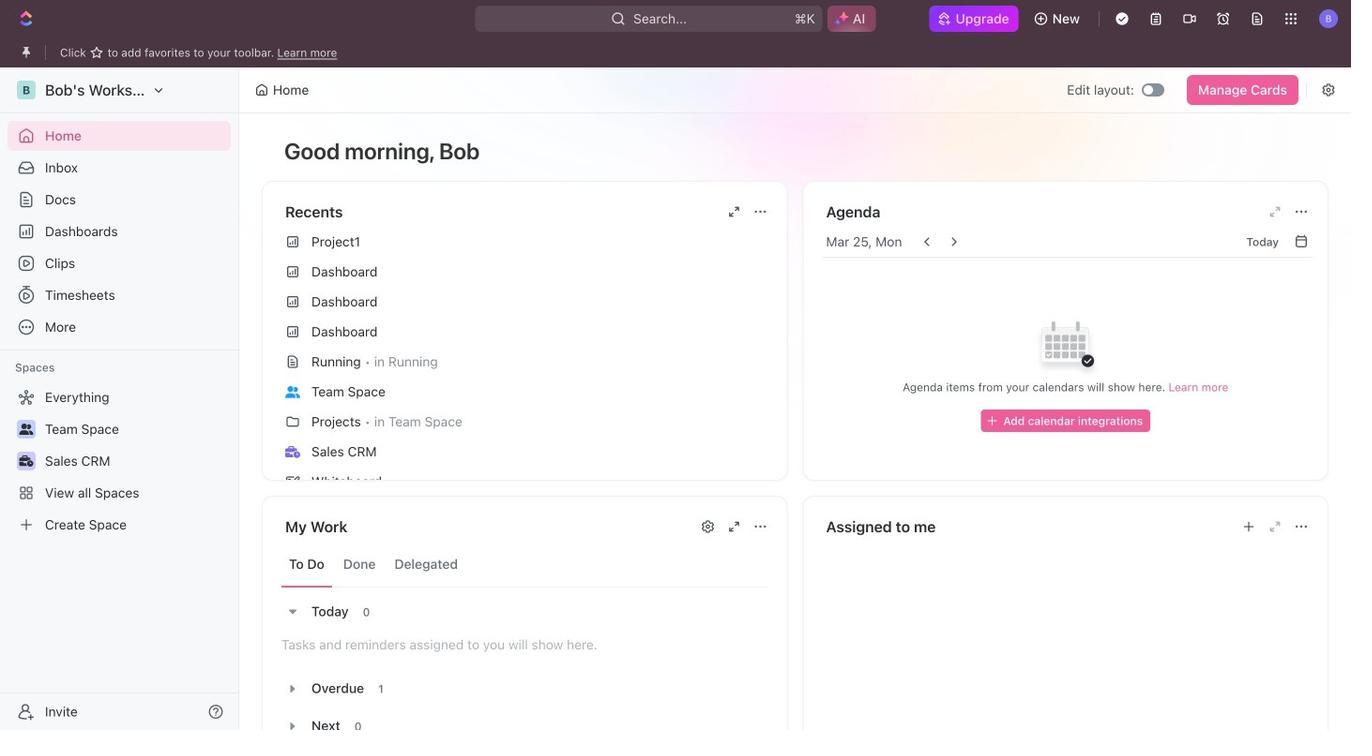 Task type: locate. For each thing, give the bounding box(es) containing it.
tree inside sidebar navigation
[[8, 383, 231, 540]]

tab list
[[281, 542, 768, 588]]

user group image
[[285, 386, 300, 398]]

tree
[[8, 383, 231, 540]]

business time image down user group image
[[19, 456, 33, 467]]

business time image down user group icon
[[285, 446, 300, 458]]

business time image
[[285, 446, 300, 458], [19, 456, 33, 467]]



Task type: describe. For each thing, give the bounding box(es) containing it.
0 horizontal spatial business time image
[[19, 456, 33, 467]]

sidebar navigation
[[0, 68, 243, 731]]

bob's workspace, , element
[[17, 81, 36, 99]]

user group image
[[19, 424, 33, 435]]

1 horizontal spatial business time image
[[285, 446, 300, 458]]



Task type: vqa. For each thing, say whether or not it's contained in the screenshot.
Select field type text box
no



